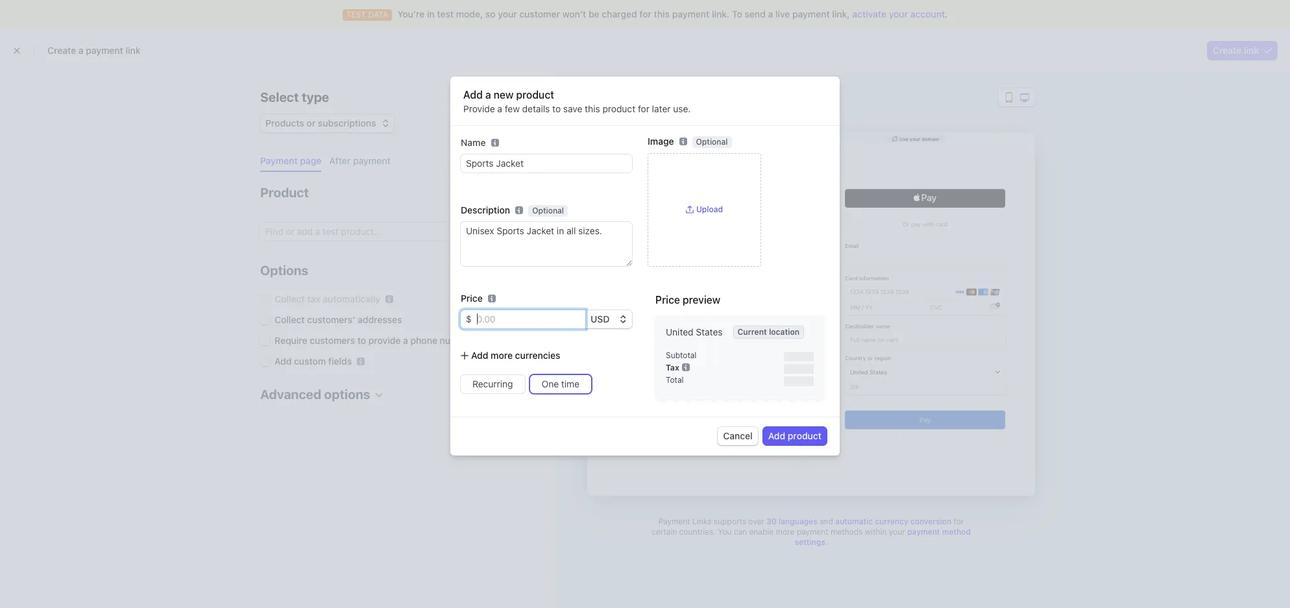 Task type: locate. For each thing, give the bounding box(es) containing it.
add down the "number"
[[471, 350, 488, 361]]

for inside add a new product provide a few details to save this product for later use.
[[638, 103, 650, 114]]

this inside add a new product provide a few details to save this product for later use.
[[585, 103, 600, 114]]

add custom fields
[[275, 356, 352, 367]]

info image
[[682, 364, 690, 371]]

add more currencies button
[[461, 349, 560, 362]]

a inside tab panel
[[403, 335, 408, 346]]

payment page
[[260, 155, 321, 166]]

products or subscriptions button
[[260, 112, 394, 132]]

optional for description
[[532, 205, 564, 215]]

products or subscriptions
[[265, 117, 376, 128]]

1 horizontal spatial create
[[1213, 45, 1242, 56]]

link.
[[712, 8, 730, 19]]

payment for payment page
[[260, 155, 298, 166]]

more inside for certain countries. you can enable more payment methods within your
[[776, 527, 795, 537]]

provide
[[368, 335, 401, 346]]

0 horizontal spatial .
[[825, 537, 828, 547]]

2 vertical spatial for
[[954, 517, 964, 526]]

payment
[[672, 8, 710, 19], [792, 8, 830, 19], [86, 45, 123, 56], [353, 155, 390, 166], [797, 527, 828, 537], [907, 527, 940, 537]]

payment up certain
[[659, 517, 690, 526]]

collect for collect customers' addresses
[[275, 314, 305, 325]]

0 horizontal spatial price
[[461, 292, 483, 303]]

charged
[[602, 8, 637, 19]]

so
[[485, 8, 496, 19]]

add inside the add more currencies button
[[471, 350, 488, 361]]

collect up require
[[275, 314, 305, 325]]

0 horizontal spatial link
[[126, 45, 141, 56]]

0 horizontal spatial optional
[[532, 205, 564, 215]]

1 horizontal spatial optional
[[696, 137, 728, 146]]

for left 'later' at the top right
[[638, 103, 650, 114]]

your down automatic currency conversion link
[[889, 527, 905, 537]]

1 horizontal spatial .
[[945, 8, 948, 19]]

method
[[942, 527, 971, 537]]

for up method
[[954, 517, 964, 526]]

options
[[260, 263, 308, 278]]

1 vertical spatial .
[[825, 537, 828, 547]]

product inside button
[[788, 430, 822, 441]]

2 create from the left
[[1213, 45, 1242, 56]]

1 collect from the top
[[275, 293, 305, 304]]

your right use on the right top of page
[[910, 136, 920, 141]]

location
[[769, 327, 800, 337]]

1 vertical spatial to
[[357, 335, 366, 346]]

create for create a payment link
[[47, 45, 76, 56]]

one time
[[542, 378, 580, 389]]

advanced options button
[[255, 378, 383, 404]]

0 vertical spatial to
[[552, 103, 561, 114]]

1 vertical spatial for
[[638, 103, 650, 114]]

can
[[734, 527, 747, 537]]

payment link settings tab list
[[255, 151, 533, 172]]

30 languages link
[[767, 517, 817, 526]]

create a payment link
[[47, 45, 141, 56]]

collect for collect tax automatically
[[275, 293, 305, 304]]

30
[[767, 517, 777, 526]]

payment inside for certain countries. you can enable more payment methods within your
[[797, 527, 828, 537]]

you
[[718, 527, 732, 537]]

require customers to provide a phone number
[[275, 335, 473, 346]]

use.
[[673, 103, 691, 114]]

0 horizontal spatial payment
[[260, 155, 298, 166]]

0 horizontal spatial this
[[585, 103, 600, 114]]

product
[[516, 89, 554, 100], [603, 103, 635, 114], [788, 430, 822, 441]]

.
[[945, 8, 948, 19], [825, 537, 828, 547]]

name
[[461, 137, 486, 148]]

payment method settings
[[795, 527, 971, 547]]

0 vertical spatial product
[[516, 89, 554, 100]]

mode,
[[456, 8, 483, 19]]

you're
[[397, 8, 425, 19]]

subtotal
[[666, 350, 697, 360]]

more
[[491, 350, 513, 361], [776, 527, 795, 537]]

1 vertical spatial collect
[[275, 314, 305, 325]]

1 create from the left
[[47, 45, 76, 56]]

this right charged
[[654, 8, 670, 19]]

Unisex Sports Jacket in all sizes. text field
[[461, 222, 632, 266]]

0 vertical spatial more
[[491, 350, 513, 361]]

0 vertical spatial this
[[654, 8, 670, 19]]

collect left the tax
[[275, 293, 305, 304]]

payment
[[260, 155, 298, 166], [659, 517, 690, 526]]

select type
[[260, 90, 329, 104]]

use
[[899, 136, 908, 141]]

add inside the payment page tab panel
[[275, 356, 292, 367]]

won't
[[562, 8, 586, 19]]

product
[[260, 185, 309, 200]]

usd
[[591, 313, 610, 324]]

0 vertical spatial for
[[639, 8, 652, 19]]

image
[[648, 135, 674, 146]]

your inside button
[[910, 136, 920, 141]]

current
[[738, 327, 767, 337]]

for
[[639, 8, 652, 19], [638, 103, 650, 114], [954, 517, 964, 526]]

1 vertical spatial payment
[[659, 517, 690, 526]]

0 horizontal spatial create
[[47, 45, 76, 56]]

a
[[768, 8, 773, 19], [78, 45, 83, 56], [485, 89, 491, 100], [497, 103, 502, 114], [403, 335, 408, 346]]

add product button
[[763, 427, 827, 445]]

cancel
[[723, 430, 753, 441]]

total
[[666, 375, 684, 385]]

account
[[910, 8, 945, 19]]

more down the 30 languages 'link'
[[776, 527, 795, 537]]

1 vertical spatial product
[[603, 103, 635, 114]]

time
[[561, 378, 580, 389]]

more up recurring
[[491, 350, 513, 361]]

price up $
[[461, 292, 483, 303]]

payment inside payment method settings
[[907, 527, 940, 537]]

within
[[865, 527, 887, 537]]

payment inside button
[[353, 155, 390, 166]]

to left provide on the bottom left
[[357, 335, 366, 346]]

live
[[775, 8, 790, 19]]

custom
[[294, 356, 326, 367]]

upload
[[696, 205, 723, 214]]

languages
[[779, 517, 817, 526]]

for right charged
[[639, 8, 652, 19]]

2 link from the left
[[1244, 45, 1259, 56]]

2 horizontal spatial product
[[788, 430, 822, 441]]

optional
[[696, 137, 728, 146], [532, 205, 564, 215]]

optional for image
[[696, 137, 728, 146]]

1 vertical spatial this
[[585, 103, 600, 114]]

0 vertical spatial collect
[[275, 293, 305, 304]]

1 vertical spatial more
[[776, 527, 795, 537]]

0 vertical spatial .
[[945, 8, 948, 19]]

price for price preview
[[655, 294, 680, 305]]

this
[[654, 8, 670, 19], [585, 103, 600, 114]]

0 vertical spatial payment
[[260, 155, 298, 166]]

0.00 text field
[[472, 310, 585, 328]]

collect tax automatically
[[275, 293, 380, 304]]

$
[[466, 313, 472, 324]]

2 collect from the top
[[275, 314, 305, 325]]

payment inside button
[[260, 155, 298, 166]]

create inside button
[[1213, 45, 1242, 56]]

Premium Plan, sunglasses, etc. text field
[[461, 154, 632, 172]]

1 vertical spatial optional
[[532, 205, 564, 215]]

to
[[552, 103, 561, 114], [357, 335, 366, 346]]

0 horizontal spatial to
[[357, 335, 366, 346]]

upload button
[[686, 205, 723, 215]]

customers
[[310, 335, 355, 346]]

payment page tab panel
[[250, 172, 533, 422]]

your inside for certain countries. you can enable more payment methods within your
[[889, 527, 905, 537]]

1 horizontal spatial price
[[655, 294, 680, 305]]

2 vertical spatial product
[[788, 430, 822, 441]]

1 horizontal spatial to
[[552, 103, 561, 114]]

1 horizontal spatial product
[[603, 103, 635, 114]]

add right cancel
[[768, 430, 785, 441]]

select
[[260, 90, 299, 104]]

add inside add product button
[[768, 430, 785, 441]]

payment left page
[[260, 155, 298, 166]]

add down require
[[275, 356, 292, 367]]

automatically
[[323, 293, 380, 304]]

add for more
[[471, 350, 488, 361]]

1 horizontal spatial payment
[[659, 517, 690, 526]]

1 horizontal spatial more
[[776, 527, 795, 537]]

after
[[329, 155, 351, 166]]

add up provide
[[463, 89, 483, 100]]

recurring
[[472, 378, 513, 389]]

save
[[563, 103, 582, 114]]

add inside add a new product provide a few details to save this product for later use.
[[463, 89, 483, 100]]

this right save
[[585, 103, 600, 114]]

to left save
[[552, 103, 561, 114]]

optional up 'unisex sports jacket in all sizes.' text box
[[532, 205, 564, 215]]

optional right "image"
[[696, 137, 728, 146]]

in
[[427, 8, 435, 19]]

0 vertical spatial optional
[[696, 137, 728, 146]]

1 horizontal spatial link
[[1244, 45, 1259, 56]]

your right activate
[[889, 8, 908, 19]]

few
[[505, 103, 520, 114]]

products
[[265, 117, 304, 128]]

link
[[126, 45, 141, 56], [1244, 45, 1259, 56]]

price for price
[[461, 292, 483, 303]]

1 horizontal spatial this
[[654, 8, 670, 19]]

0 horizontal spatial more
[[491, 350, 513, 361]]

price left preview
[[655, 294, 680, 305]]



Task type: vqa. For each thing, say whether or not it's contained in the screenshot.
Balance for Balance transaction sources
no



Task type: describe. For each thing, give the bounding box(es) containing it.
create for create link
[[1213, 45, 1242, 56]]

to
[[732, 8, 742, 19]]

currency
[[875, 517, 908, 526]]

be
[[589, 8, 599, 19]]

for certain countries. you can enable more payment methods within your
[[652, 517, 964, 537]]

states
[[696, 326, 723, 337]]

create link
[[1213, 45, 1259, 56]]

add more currencies
[[471, 350, 560, 361]]

add for a
[[463, 89, 483, 100]]

to inside the payment page tab panel
[[357, 335, 366, 346]]

currencies
[[515, 350, 560, 361]]

provide
[[463, 103, 495, 114]]

enable
[[749, 527, 774, 537]]

payment for payment links supports over 30 languages and automatic currency conversion
[[659, 517, 690, 526]]

collect customers' addresses
[[275, 314, 402, 325]]

your right the 'so'
[[498, 8, 517, 19]]

fields
[[328, 356, 352, 367]]

advanced options
[[260, 387, 370, 402]]

payment links supports over 30 languages and automatic currency conversion
[[659, 517, 952, 526]]

for inside for certain countries. you can enable more payment methods within your
[[954, 517, 964, 526]]

$ button
[[461, 310, 472, 328]]

links
[[692, 517, 712, 526]]

1 link from the left
[[126, 45, 141, 56]]

to inside add a new product provide a few details to save this product for later use.
[[552, 103, 561, 114]]

automatic
[[835, 517, 873, 526]]

tax
[[307, 293, 320, 304]]

number
[[440, 335, 473, 346]]

certain
[[652, 527, 677, 537]]

preview
[[683, 294, 720, 305]]

settings
[[795, 537, 825, 547]]

countries.
[[679, 527, 716, 537]]

payment method settings link
[[795, 527, 971, 547]]

test
[[437, 8, 454, 19]]

customer
[[519, 8, 560, 19]]

current location
[[738, 327, 800, 337]]

new
[[494, 89, 514, 100]]

payment page button
[[255, 151, 329, 172]]

buy.stripe.com
[[797, 136, 833, 141]]

details
[[522, 103, 550, 114]]

preview
[[587, 90, 636, 104]]

methods
[[831, 527, 863, 537]]

page
[[300, 155, 321, 166]]

united states
[[666, 326, 723, 337]]

price preview
[[655, 294, 720, 305]]

tax
[[666, 363, 679, 372]]

customers'
[[307, 314, 355, 325]]

one
[[542, 378, 559, 389]]

use your domain
[[899, 136, 939, 141]]

cancel button
[[718, 427, 758, 445]]

addresses
[[358, 314, 402, 325]]

0 horizontal spatial product
[[516, 89, 554, 100]]

after payment
[[329, 155, 390, 166]]

domain
[[922, 136, 939, 141]]

create link button
[[1208, 41, 1277, 60]]

usd button
[[585, 310, 632, 328]]

type
[[302, 90, 329, 104]]

you're in test mode, so your customer won't be charged for this payment link. to send a live payment link, activate your account .
[[397, 8, 948, 19]]

conversion
[[911, 517, 952, 526]]

require
[[275, 335, 307, 346]]

and
[[820, 517, 833, 526]]

subscriptions
[[318, 117, 376, 128]]

link,
[[832, 8, 850, 19]]

after payment button
[[324, 151, 398, 172]]

description
[[461, 204, 510, 215]]

add for product
[[768, 430, 785, 441]]

supports
[[714, 517, 746, 526]]

send
[[745, 8, 766, 19]]

link inside button
[[1244, 45, 1259, 56]]

add a new product provide a few details to save this product for later use.
[[463, 89, 691, 114]]

over
[[748, 517, 764, 526]]

automatic currency conversion link
[[835, 517, 952, 526]]

more inside button
[[491, 350, 513, 361]]

add for custom
[[275, 356, 292, 367]]

advanced
[[260, 387, 321, 402]]

activate
[[852, 8, 887, 19]]

activate your account link
[[852, 8, 945, 19]]

later
[[652, 103, 671, 114]]

use your domain button
[[886, 135, 946, 142]]



